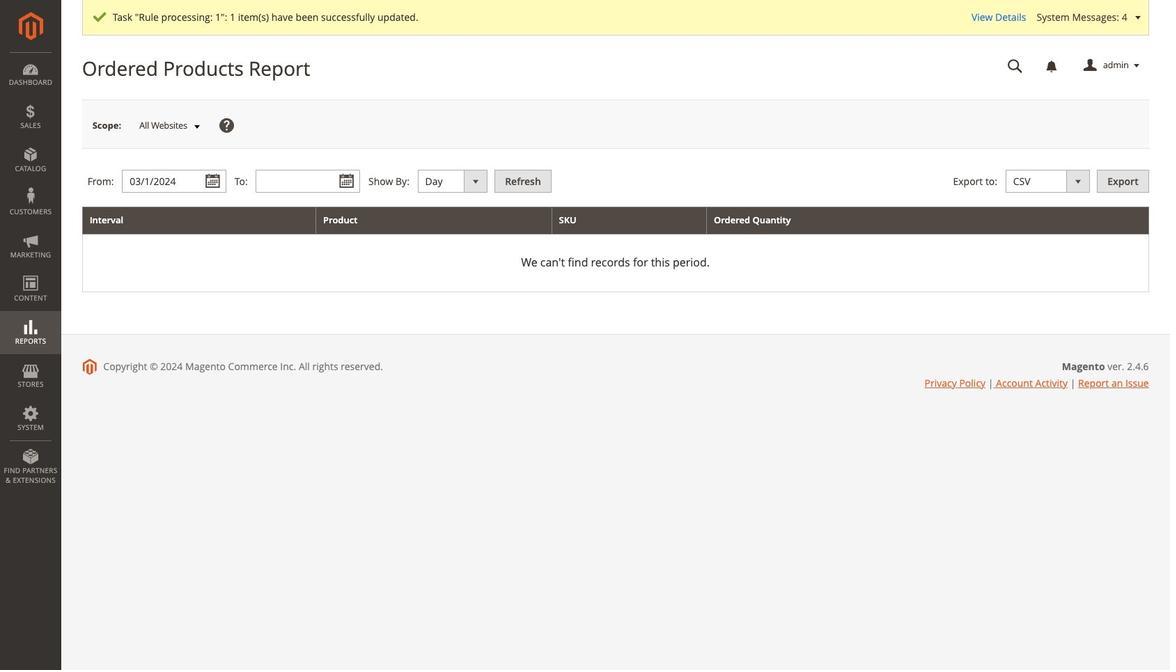 Task type: describe. For each thing, give the bounding box(es) containing it.
magento admin panel image
[[18, 12, 43, 40]]



Task type: locate. For each thing, give the bounding box(es) containing it.
None text field
[[998, 54, 1033, 78], [122, 170, 226, 193], [998, 54, 1033, 78], [122, 170, 226, 193]]

menu bar
[[0, 52, 61, 493]]

None text field
[[256, 170, 360, 193]]



